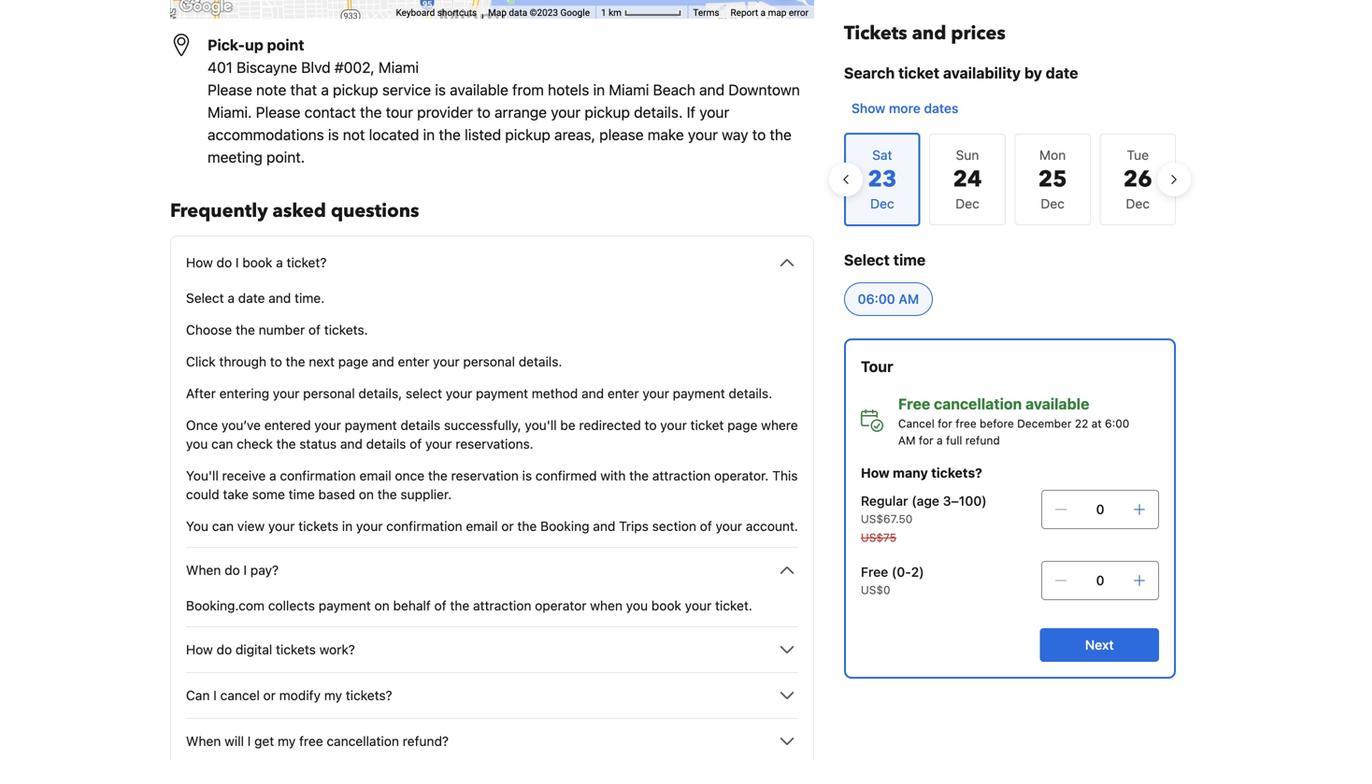 Task type: describe. For each thing, give the bounding box(es) containing it.
1 horizontal spatial pickup
[[505, 126, 551, 144]]

of inside once you've entered your payment details successfully, you'll be redirected to your ticket page where you can check the status and details of your reservations.
[[410, 436, 422, 452]]

to inside once you've entered your payment details successfully, you'll be redirected to your ticket page where you can check the status and details of your reservations.
[[645, 418, 657, 433]]

the down once
[[378, 487, 397, 502]]

prices
[[952, 21, 1006, 46]]

0 horizontal spatial attraction
[[473, 598, 532, 614]]

search
[[844, 64, 895, 82]]

0 vertical spatial date
[[1046, 64, 1079, 82]]

do for pay?
[[225, 563, 240, 578]]

work?
[[320, 642, 355, 657]]

how do i book a ticket? button
[[186, 252, 799, 274]]

can inside once you've entered your payment details successfully, you'll be redirected to your ticket page where you can check the status and details of your reservations.
[[211, 436, 233, 452]]

meeting
[[208, 148, 263, 166]]

us$67.50
[[861, 513, 913, 526]]

reservation
[[451, 468, 519, 484]]

0 vertical spatial details
[[401, 418, 441, 433]]

and inside once you've entered your payment details successfully, you'll be redirected to your ticket page where you can check the status and details of your reservations.
[[340, 436, 363, 452]]

how for how many tickets?
[[861, 465, 890, 481]]

0 vertical spatial for
[[938, 417, 953, 430]]

at
[[1092, 417, 1102, 430]]

a up the choose
[[228, 290, 235, 306]]

not
[[343, 126, 365, 144]]

free (0-2) us$0
[[861, 564, 925, 597]]

point.
[[267, 148, 305, 166]]

a inside you'll receive a confirmation email once the reservation is confirmed with the attraction operator. this could take some time based on the supplier.
[[269, 468, 276, 484]]

i for get
[[248, 734, 251, 749]]

asked
[[273, 198, 326, 224]]

show more dates
[[852, 101, 959, 116]]

1 vertical spatial details
[[366, 436, 406, 452]]

confirmation inside you'll receive a confirmation email once the reservation is confirmed with the attraction operator. this could take some time based on the supplier.
[[280, 468, 356, 484]]

payment up "successfully,"
[[476, 386, 528, 401]]

data
[[509, 7, 528, 18]]

keyboard shortcuts
[[396, 7, 477, 18]]

section
[[653, 519, 697, 534]]

©2023
[[530, 7, 558, 18]]

0 horizontal spatial details.
[[519, 354, 563, 369]]

after entering your personal details, select your payment method and enter your payment details.
[[186, 386, 773, 401]]

1 vertical spatial for
[[919, 434, 934, 447]]

to right way
[[753, 126, 766, 144]]

cancel
[[220, 688, 260, 703]]

some
[[252, 487, 285, 502]]

in inside how do i book a ticket? element
[[342, 519, 353, 534]]

tour
[[386, 103, 413, 121]]

available inside free cancellation available cancel for free before december 22 at 6:00 am for a full refund
[[1026, 395, 1090, 413]]

you'll
[[525, 418, 557, 433]]

show
[[852, 101, 886, 116]]

tickets? inside can i cancel or modify my tickets? dropdown button
[[346, 688, 392, 703]]

you inside once you've entered your payment details successfully, you'll be redirected to your ticket page where you can check the status and details of your reservations.
[[186, 436, 208, 452]]

choose the number of tickets.
[[186, 322, 368, 338]]

24
[[953, 164, 982, 195]]

tue 26 dec
[[1124, 147, 1153, 211]]

1 horizontal spatial ticket
[[899, 64, 940, 82]]

through
[[219, 354, 267, 369]]

of left tickets.
[[309, 322, 321, 338]]

method
[[532, 386, 578, 401]]

06:00
[[858, 291, 896, 307]]

will
[[225, 734, 244, 749]]

payment up work? at the left bottom
[[319, 598, 371, 614]]

downtown
[[729, 81, 800, 99]]

1 vertical spatial in
[[423, 126, 435, 144]]

or inside dropdown button
[[263, 688, 276, 703]]

take
[[223, 487, 249, 502]]

i for pay?
[[244, 563, 247, 578]]

the down provider
[[439, 126, 461, 144]]

successfully,
[[444, 418, 522, 433]]

many
[[893, 465, 928, 481]]

and left trips
[[593, 519, 616, 534]]

check
[[237, 436, 273, 452]]

1 horizontal spatial tickets?
[[932, 465, 983, 481]]

reservations.
[[456, 436, 534, 452]]

1 vertical spatial personal
[[303, 386, 355, 401]]

you
[[186, 519, 209, 534]]

terms
[[693, 7, 720, 18]]

a left map
[[761, 7, 766, 18]]

the right way
[[770, 126, 792, 144]]

1 vertical spatial you
[[626, 598, 648, 614]]

google image
[[175, 0, 237, 19]]

view
[[237, 519, 265, 534]]

that
[[290, 81, 317, 99]]

google
[[561, 7, 590, 18]]

2 can from the top
[[212, 519, 234, 534]]

to down choose the number of tickets.
[[270, 354, 282, 369]]

1 vertical spatial miami
[[609, 81, 649, 99]]

frequently asked questions
[[170, 198, 419, 224]]

once
[[395, 468, 425, 484]]

(0-
[[892, 564, 912, 580]]

0 for free (0-2)
[[1097, 573, 1105, 588]]

tue
[[1127, 147, 1149, 163]]

can i cancel or modify my tickets?
[[186, 688, 392, 703]]

page inside once you've entered your payment details successfully, you'll be redirected to your ticket page where you can check the status and details of your reservations.
[[728, 418, 758, 433]]

free for will
[[299, 734, 323, 749]]

and up the redirected
[[582, 386, 604, 401]]

tickets
[[844, 21, 908, 46]]

do for book
[[217, 255, 232, 270]]

frequently
[[170, 198, 268, 224]]

miami.
[[208, 103, 252, 121]]

status
[[300, 436, 337, 452]]

1 vertical spatial book
[[652, 598, 682, 614]]

refund
[[966, 434, 1000, 447]]

1 km
[[601, 7, 624, 18]]

the up supplier. at the left bottom
[[428, 468, 448, 484]]

how many tickets?
[[861, 465, 983, 481]]

0 vertical spatial pickup
[[333, 81, 378, 99]]

cancel
[[899, 417, 935, 430]]

cancellation inside free cancellation available cancel for free before december 22 at 6:00 am for a full refund
[[934, 395, 1022, 413]]

the left "booking"
[[518, 519, 537, 534]]

arrange
[[495, 103, 547, 121]]

do for tickets
[[217, 642, 232, 657]]

december
[[1018, 417, 1072, 430]]

2 horizontal spatial details.
[[729, 386, 773, 401]]

cancellation inside dropdown button
[[327, 734, 399, 749]]

availability
[[944, 64, 1021, 82]]

biscayne
[[237, 58, 297, 76]]

and up details,
[[372, 354, 395, 369]]

get
[[254, 734, 274, 749]]

a inside free cancellation available cancel for free before december 22 at 6:00 am for a full refund
[[937, 434, 943, 447]]

you'll receive a confirmation email once the reservation is confirmed with the attraction operator. this could take some time based on the supplier.
[[186, 468, 798, 502]]

booking
[[541, 519, 590, 534]]

supplier.
[[401, 487, 452, 502]]

6:00
[[1105, 417, 1130, 430]]

listed
[[465, 126, 501, 144]]

this
[[773, 468, 798, 484]]

refund?
[[403, 734, 449, 749]]

select for select time
[[844, 251, 890, 269]]

from
[[513, 81, 544, 99]]

0 horizontal spatial is
[[328, 126, 339, 144]]

book inside dropdown button
[[243, 255, 273, 270]]

regular
[[861, 493, 909, 509]]

next button
[[1040, 628, 1160, 662]]

the left next
[[286, 354, 305, 369]]

and left time.
[[269, 290, 291, 306]]

us$0
[[861, 584, 891, 597]]

of right section
[[700, 519, 712, 534]]

a inside pick-up point 401 biscayne blvd #002, miami please note that a pickup service is available from hotels in miami beach and downtown miami.     please contact the tour provider to arrange your pickup details.    if your accommodations is not located in the listed pickup areas, please make your way to the meeting point.
[[321, 81, 329, 99]]

error
[[789, 7, 809, 18]]

details,
[[359, 386, 402, 401]]

1 horizontal spatial is
[[435, 81, 446, 99]]

how for how do i book a ticket?
[[186, 255, 213, 270]]

dec for 26
[[1126, 196, 1150, 211]]

service
[[382, 81, 431, 99]]

how do digital tickets work?
[[186, 642, 355, 657]]

could
[[186, 487, 219, 502]]

select
[[406, 386, 442, 401]]

if
[[687, 103, 696, 121]]

located
[[369, 126, 419, 144]]

report a map error link
[[731, 7, 809, 18]]

26
[[1124, 164, 1153, 195]]

22
[[1075, 417, 1089, 430]]

the right behalf
[[450, 598, 470, 614]]



Task type: vqa. For each thing, say whether or not it's contained in the screenshot.
Filters
no



Task type: locate. For each thing, give the bounding box(es) containing it.
2 horizontal spatial in
[[593, 81, 605, 99]]

1 vertical spatial ticket
[[691, 418, 724, 433]]

and
[[912, 21, 947, 46], [700, 81, 725, 99], [269, 290, 291, 306], [372, 354, 395, 369], [582, 386, 604, 401], [340, 436, 363, 452], [593, 519, 616, 534]]

0 horizontal spatial book
[[243, 255, 273, 270]]

details. inside pick-up point 401 biscayne blvd #002, miami please note that a pickup service is available from hotels in miami beach and downtown miami.     please contact the tour provider to arrange your pickup details.    if your accommodations is not located in the listed pickup areas, please make your way to the meeting point.
[[634, 103, 683, 121]]

select time
[[844, 251, 926, 269]]

i up the select a date and time.
[[236, 255, 239, 270]]

select inside how do i book a ticket? element
[[186, 290, 224, 306]]

cancellation left refund?
[[327, 734, 399, 749]]

tickets and prices
[[844, 21, 1006, 46]]

attraction inside you'll receive a confirmation email once the reservation is confirmed with the attraction operator. this could take some time based on the supplier.
[[653, 468, 711, 484]]

your
[[551, 103, 581, 121], [700, 103, 730, 121], [688, 126, 718, 144], [433, 354, 460, 369], [273, 386, 300, 401], [446, 386, 473, 401], [643, 386, 670, 401], [315, 418, 341, 433], [661, 418, 687, 433], [426, 436, 452, 452], [268, 519, 295, 534], [356, 519, 383, 534], [716, 519, 743, 534], [685, 598, 712, 614]]

free inside free cancellation available cancel for free before december 22 at 6:00 am for a full refund
[[899, 395, 931, 413]]

details down select
[[401, 418, 441, 433]]

dec down 24
[[956, 196, 980, 211]]

more
[[889, 101, 921, 116]]

how up can
[[186, 642, 213, 657]]

details. up method
[[519, 354, 563, 369]]

can
[[186, 688, 210, 703]]

email left once
[[360, 468, 392, 484]]

full
[[946, 434, 963, 447]]

the inside once you've entered your payment details successfully, you'll be redirected to your ticket page where you can check the status and details of your reservations.
[[277, 436, 296, 452]]

1 vertical spatial can
[[212, 519, 234, 534]]

and right beach
[[700, 81, 725, 99]]

0 vertical spatial book
[[243, 255, 273, 270]]

1 horizontal spatial time
[[894, 251, 926, 269]]

1 vertical spatial page
[[728, 418, 758, 433]]

be
[[561, 418, 576, 433]]

1 horizontal spatial email
[[466, 519, 498, 534]]

booking.com
[[186, 598, 265, 614]]

0 horizontal spatial please
[[208, 81, 252, 99]]

1 horizontal spatial details.
[[634, 103, 683, 121]]

2 horizontal spatial pickup
[[585, 103, 630, 121]]

dec inside mon 25 dec
[[1041, 196, 1065, 211]]

2 vertical spatial is
[[522, 468, 532, 484]]

is up provider
[[435, 81, 446, 99]]

0 horizontal spatial select
[[186, 290, 224, 306]]

0 horizontal spatial personal
[[303, 386, 355, 401]]

2 0 from the top
[[1097, 573, 1105, 588]]

0 vertical spatial in
[[593, 81, 605, 99]]

by
[[1025, 64, 1043, 82]]

1 vertical spatial am
[[899, 434, 916, 447]]

0 horizontal spatial cancellation
[[327, 734, 399, 749]]

0 vertical spatial details.
[[634, 103, 683, 121]]

pick-up point 401 biscayne blvd #002, miami please note that a pickup service is available from hotels in miami beach and downtown miami.     please contact the tour provider to arrange your pickup details.    if your accommodations is not located in the listed pickup areas, please make your way to the meeting point.
[[208, 36, 800, 166]]

ticket up operator.
[[691, 418, 724, 433]]

book right when on the bottom of page
[[652, 598, 682, 614]]

how up regular
[[861, 465, 890, 481]]

enter up select
[[398, 354, 430, 369]]

once
[[186, 418, 218, 433]]

0 horizontal spatial in
[[342, 519, 353, 534]]

dates
[[924, 101, 959, 116]]

shortcuts
[[437, 7, 477, 18]]

details.
[[634, 103, 683, 121], [519, 354, 563, 369], [729, 386, 773, 401]]

0 up next
[[1097, 573, 1105, 588]]

please
[[208, 81, 252, 99], [256, 103, 301, 121]]

when left "will"
[[186, 734, 221, 749]]

my inside dropdown button
[[278, 734, 296, 749]]

accommodations
[[208, 126, 324, 144]]

payment up operator.
[[673, 386, 725, 401]]

region containing 24
[[829, 125, 1192, 234]]

1 horizontal spatial or
[[502, 519, 514, 534]]

before
[[980, 417, 1014, 430]]

0 vertical spatial confirmation
[[280, 468, 356, 484]]

details up once
[[366, 436, 406, 452]]

0 horizontal spatial pickup
[[333, 81, 378, 99]]

1 horizontal spatial enter
[[608, 386, 639, 401]]

note
[[256, 81, 287, 99]]

0 horizontal spatial miami
[[379, 58, 419, 76]]

1 horizontal spatial available
[[1026, 395, 1090, 413]]

hotels
[[548, 81, 589, 99]]

select up 06:00
[[844, 251, 890, 269]]

1 vertical spatial details.
[[519, 354, 563, 369]]

please
[[600, 126, 644, 144]]

1 vertical spatial attraction
[[473, 598, 532, 614]]

the up not at the left top of the page
[[360, 103, 382, 121]]

0 vertical spatial can
[[211, 436, 233, 452]]

a right that
[[321, 81, 329, 99]]

1 vertical spatial free
[[861, 564, 889, 580]]

the up through
[[236, 322, 255, 338]]

a left full
[[937, 434, 943, 447]]

free up us$0
[[861, 564, 889, 580]]

1 vertical spatial how
[[861, 465, 890, 481]]

select for select a date and time.
[[186, 290, 224, 306]]

miami left beach
[[609, 81, 649, 99]]

enter up the redirected
[[608, 386, 639, 401]]

dec
[[956, 196, 980, 211], [1041, 196, 1065, 211], [1126, 196, 1150, 211]]

0 vertical spatial select
[[844, 251, 890, 269]]

3 dec from the left
[[1126, 196, 1150, 211]]

dec down 25
[[1041, 196, 1065, 211]]

available up december
[[1026, 395, 1090, 413]]

free right get
[[299, 734, 323, 749]]

1 vertical spatial cancellation
[[327, 734, 399, 749]]

0 horizontal spatial page
[[338, 354, 368, 369]]

click through to the next page and enter your personal details.
[[186, 354, 563, 369]]

can
[[211, 436, 233, 452], [212, 519, 234, 534]]

next
[[1086, 637, 1114, 653]]

tickets inside how do i book a ticket? element
[[299, 519, 339, 534]]

report a map error
[[731, 7, 809, 18]]

0 horizontal spatial ticket
[[691, 418, 724, 433]]

when for when do i pay?
[[186, 563, 221, 578]]

free for free (0-2)
[[861, 564, 889, 580]]

1 horizontal spatial in
[[423, 126, 435, 144]]

payment inside once you've entered your payment details successfully, you'll be redirected to your ticket page where you can check the status and details of your reservations.
[[345, 418, 397, 433]]

0 vertical spatial please
[[208, 81, 252, 99]]

1 vertical spatial when
[[186, 734, 221, 749]]

0 down at
[[1097, 502, 1105, 517]]

2 when from the top
[[186, 734, 221, 749]]

report
[[731, 7, 759, 18]]

mon 25 dec
[[1039, 147, 1068, 211]]

2)
[[912, 564, 925, 580]]

date inside how do i book a ticket? element
[[238, 290, 265, 306]]

do
[[217, 255, 232, 270], [225, 563, 240, 578], [217, 642, 232, 657]]

how do digital tickets work? button
[[186, 639, 799, 661]]

regular (age 3–100) us$67.50
[[861, 493, 987, 526]]

0 vertical spatial my
[[324, 688, 342, 703]]

personal up after entering your personal details, select your payment method and enter your payment details.
[[463, 354, 515, 369]]

make
[[648, 126, 684, 144]]

pickup up please
[[585, 103, 630, 121]]

select
[[844, 251, 890, 269], [186, 290, 224, 306]]

0 vertical spatial when
[[186, 563, 221, 578]]

my right get
[[278, 734, 296, 749]]

attraction
[[653, 468, 711, 484], [473, 598, 532, 614]]

1 vertical spatial date
[[238, 290, 265, 306]]

0 horizontal spatial available
[[450, 81, 509, 99]]

and inside pick-up point 401 biscayne blvd #002, miami please note that a pickup service is available from hotels in miami beach and downtown miami.     please contact the tour provider to arrange your pickup details.    if your accommodations is not located in the listed pickup areas, please make your way to the meeting point.
[[700, 81, 725, 99]]

i inside dropdown button
[[236, 255, 239, 270]]

0 vertical spatial time
[[894, 251, 926, 269]]

06:00 am
[[858, 291, 920, 307]]

free up full
[[956, 417, 977, 430]]

available up provider
[[450, 81, 509, 99]]

2 vertical spatial in
[[342, 519, 353, 534]]

0 horizontal spatial free
[[299, 734, 323, 749]]

miami
[[379, 58, 419, 76], [609, 81, 649, 99]]

0 for regular (age 3–100)
[[1097, 502, 1105, 517]]

0 vertical spatial or
[[502, 519, 514, 534]]

tickets.
[[324, 322, 368, 338]]

1 horizontal spatial miami
[[609, 81, 649, 99]]

how inside how do i book a ticket? dropdown button
[[186, 255, 213, 270]]

modify
[[279, 688, 321, 703]]

on
[[359, 487, 374, 502], [375, 598, 390, 614]]

page left where
[[728, 418, 758, 433]]

point
[[267, 36, 304, 54]]

is inside you'll receive a confirmation email once the reservation is confirmed with the attraction operator. this could take some time based on the supplier.
[[522, 468, 532, 484]]

time.
[[295, 290, 325, 306]]

am inside free cancellation available cancel for free before december 22 at 6:00 am for a full refund
[[899, 434, 916, 447]]

km
[[609, 7, 622, 18]]

i left pay?
[[244, 563, 247, 578]]

1 horizontal spatial free
[[956, 417, 977, 430]]

dec down 26
[[1126, 196, 1150, 211]]

free for free cancellation available
[[899, 395, 931, 413]]

on right based
[[359, 487, 374, 502]]

payment down details,
[[345, 418, 397, 433]]

book up the select a date and time.
[[243, 255, 273, 270]]

digital
[[236, 642, 272, 657]]

tickets?
[[932, 465, 983, 481], [346, 688, 392, 703]]

page
[[338, 354, 368, 369], [728, 418, 758, 433]]

1 horizontal spatial please
[[256, 103, 301, 121]]

tickets left work? at the left bottom
[[276, 642, 316, 657]]

1 horizontal spatial cancellation
[[934, 395, 1022, 413]]

1 vertical spatial free
[[299, 734, 323, 749]]

am down cancel
[[899, 434, 916, 447]]

region
[[829, 125, 1192, 234]]

email inside you'll receive a confirmation email once the reservation is confirmed with the attraction operator. this could take some time based on the supplier.
[[360, 468, 392, 484]]

the down entered
[[277, 436, 296, 452]]

1 vertical spatial please
[[256, 103, 301, 121]]

mon
[[1040, 147, 1066, 163]]

sun
[[956, 147, 980, 163]]

when do i pay? button
[[186, 559, 799, 582]]

once you've entered your payment details successfully, you'll be redirected to your ticket page where you can check the status and details of your reservations.
[[186, 418, 798, 452]]

0 vertical spatial miami
[[379, 58, 419, 76]]

tour
[[861, 358, 894, 376]]

0 horizontal spatial enter
[[398, 354, 430, 369]]

details. up make
[[634, 103, 683, 121]]

do left pay?
[[225, 563, 240, 578]]

2 horizontal spatial is
[[522, 468, 532, 484]]

contact
[[305, 103, 356, 121]]

tickets down based
[[299, 519, 339, 534]]

0 horizontal spatial my
[[278, 734, 296, 749]]

when for when will i get my free cancellation refund?
[[186, 734, 221, 749]]

0 vertical spatial free
[[956, 417, 977, 430]]

1 horizontal spatial date
[[1046, 64, 1079, 82]]

keyboard shortcuts button
[[396, 6, 477, 19]]

how for how do digital tickets work?
[[186, 642, 213, 657]]

on inside you'll receive a confirmation email once the reservation is confirmed with the attraction operator. this could take some time based on the supplier.
[[359, 487, 374, 502]]

1 horizontal spatial for
[[938, 417, 953, 430]]

personal down next
[[303, 386, 355, 401]]

you down once
[[186, 436, 208, 452]]

1 vertical spatial confirmation
[[386, 519, 463, 534]]

on left behalf
[[375, 598, 390, 614]]

1 vertical spatial my
[[278, 734, 296, 749]]

show more dates button
[[844, 92, 966, 125]]

1 horizontal spatial attraction
[[653, 468, 711, 484]]

or inside how do i book a ticket? element
[[502, 519, 514, 534]]

0 vertical spatial you
[[186, 436, 208, 452]]

for
[[938, 417, 953, 430], [919, 434, 934, 447]]

in down based
[[342, 519, 353, 534]]

sun 24 dec
[[953, 147, 982, 211]]

map data ©2023 google
[[488, 7, 590, 18]]

email down you'll receive a confirmation email once the reservation is confirmed with the attraction operator. this could take some time based on the supplier. in the bottom of the page
[[466, 519, 498, 534]]

cancellation up before
[[934, 395, 1022, 413]]

1 horizontal spatial dec
[[1041, 196, 1065, 211]]

dec inside tue 26 dec
[[1126, 196, 1150, 211]]

pickup down #002,
[[333, 81, 378, 99]]

1 vertical spatial tickets?
[[346, 688, 392, 703]]

0 vertical spatial enter
[[398, 354, 430, 369]]

to right the redirected
[[645, 418, 657, 433]]

entered
[[264, 418, 311, 433]]

tickets
[[299, 519, 339, 534], [276, 642, 316, 657]]

i for book
[[236, 255, 239, 270]]

free inside dropdown button
[[299, 734, 323, 749]]

is left confirmed
[[522, 468, 532, 484]]

0 horizontal spatial free
[[861, 564, 889, 580]]

2 vertical spatial details.
[[729, 386, 773, 401]]

how down 'frequently'
[[186, 255, 213, 270]]

available inside pick-up point 401 biscayne blvd #002, miami please note that a pickup service is available from hotels in miami beach and downtown miami.     please contact the tour provider to arrange your pickup details.    if your accommodations is not located in the listed pickup areas, please make your way to the meeting point.
[[450, 81, 509, 99]]

can down you've
[[211, 436, 233, 452]]

1 vertical spatial pickup
[[585, 103, 630, 121]]

0 horizontal spatial date
[[238, 290, 265, 306]]

attraction down when do i pay? dropdown button
[[473, 598, 532, 614]]

1 vertical spatial do
[[225, 563, 240, 578]]

of right behalf
[[434, 598, 447, 614]]

1 vertical spatial on
[[375, 598, 390, 614]]

you right when on the bottom of page
[[626, 598, 648, 614]]

0 vertical spatial free
[[899, 395, 931, 413]]

0 vertical spatial page
[[338, 354, 368, 369]]

0 vertical spatial tickets
[[299, 519, 339, 534]]

click
[[186, 354, 216, 369]]

dec for 25
[[1041, 196, 1065, 211]]

free inside free (0-2) us$0
[[861, 564, 889, 580]]

0 vertical spatial is
[[435, 81, 446, 99]]

is
[[435, 81, 446, 99], [328, 126, 339, 144], [522, 468, 532, 484]]

0 vertical spatial personal
[[463, 354, 515, 369]]

of up once
[[410, 436, 422, 452]]

free for cancellation
[[956, 417, 977, 430]]

0 vertical spatial do
[[217, 255, 232, 270]]

2 dec from the left
[[1041, 196, 1065, 211]]

1 vertical spatial enter
[[608, 386, 639, 401]]

how inside how do digital tickets work? dropdown button
[[186, 642, 213, 657]]

i right can
[[213, 688, 217, 703]]

choose
[[186, 322, 232, 338]]

tickets inside dropdown button
[[276, 642, 316, 657]]

i
[[236, 255, 239, 270], [244, 563, 247, 578], [213, 688, 217, 703], [248, 734, 251, 749]]

a inside dropdown button
[[276, 255, 283, 270]]

in down provider
[[423, 126, 435, 144]]

0 horizontal spatial email
[[360, 468, 392, 484]]

i inside dropdown button
[[213, 688, 217, 703]]

is left not at the left top of the page
[[328, 126, 339, 144]]

tickets? down work? at the left bottom
[[346, 688, 392, 703]]

1 0 from the top
[[1097, 502, 1105, 517]]

ticket inside once you've entered your payment details successfully, you'll be redirected to your ticket page where you can check the status and details of your reservations.
[[691, 418, 724, 433]]

search ticket availability by date
[[844, 64, 1079, 82]]

account.
[[746, 519, 799, 534]]

up
[[245, 36, 264, 54]]

page right next
[[338, 354, 368, 369]]

do inside dropdown button
[[217, 255, 232, 270]]

free
[[956, 417, 977, 430], [299, 734, 323, 749]]

pickup down arrange
[[505, 126, 551, 144]]

can right you
[[212, 519, 234, 534]]

the
[[360, 103, 382, 121], [439, 126, 461, 144], [770, 126, 792, 144], [236, 322, 255, 338], [286, 354, 305, 369], [277, 436, 296, 452], [428, 468, 448, 484], [630, 468, 649, 484], [378, 487, 397, 502], [518, 519, 537, 534], [450, 598, 470, 614]]

dec for 24
[[956, 196, 980, 211]]

and left 'prices'
[[912, 21, 947, 46]]

0 vertical spatial am
[[899, 291, 920, 307]]

how do i book a ticket? element
[[186, 274, 799, 536]]

time inside you'll receive a confirmation email once the reservation is confirmed with the attraction operator. this could take some time based on the supplier.
[[289, 487, 315, 502]]

0 horizontal spatial time
[[289, 487, 315, 502]]

1 dec from the left
[[956, 196, 980, 211]]

free inside free cancellation available cancel for free before december 22 at 6:00 am for a full refund
[[956, 417, 977, 430]]

entering
[[219, 386, 269, 401]]

1 when from the top
[[186, 563, 221, 578]]

0
[[1097, 502, 1105, 517], [1097, 573, 1105, 588]]

0 vertical spatial attraction
[[653, 468, 711, 484]]

the right with
[[630, 468, 649, 484]]

a left ticket?
[[276, 255, 283, 270]]

1 horizontal spatial confirmation
[[386, 519, 463, 534]]

401
[[208, 58, 233, 76]]

my inside dropdown button
[[324, 688, 342, 703]]

and right status
[[340, 436, 363, 452]]

i right "will"
[[248, 734, 251, 749]]

date right by
[[1046, 64, 1079, 82]]

behalf
[[393, 598, 431, 614]]

map region
[[170, 0, 815, 19]]

1
[[601, 7, 607, 18]]

do left digital at the left of the page
[[217, 642, 232, 657]]

date down how do i book a ticket?
[[238, 290, 265, 306]]

details. up where
[[729, 386, 773, 401]]

map
[[488, 7, 507, 18]]

to up 'listed'
[[477, 103, 491, 121]]

0 horizontal spatial confirmation
[[280, 468, 356, 484]]

select up the choose
[[186, 290, 224, 306]]

0 vertical spatial email
[[360, 468, 392, 484]]

time right some
[[289, 487, 315, 502]]

when up "booking.com"
[[186, 563, 221, 578]]

miami up service
[[379, 58, 419, 76]]

dec inside sun 24 dec
[[956, 196, 980, 211]]

in right hotels
[[593, 81, 605, 99]]

way
[[722, 126, 749, 144]]

1 vertical spatial 0
[[1097, 573, 1105, 588]]

1 can from the top
[[211, 436, 233, 452]]

please down note
[[256, 103, 301, 121]]

1 vertical spatial available
[[1026, 395, 1090, 413]]

enter
[[398, 354, 430, 369], [608, 386, 639, 401]]

my right modify
[[324, 688, 342, 703]]

1 vertical spatial or
[[263, 688, 276, 703]]

my
[[324, 688, 342, 703], [278, 734, 296, 749]]

0 horizontal spatial you
[[186, 436, 208, 452]]



